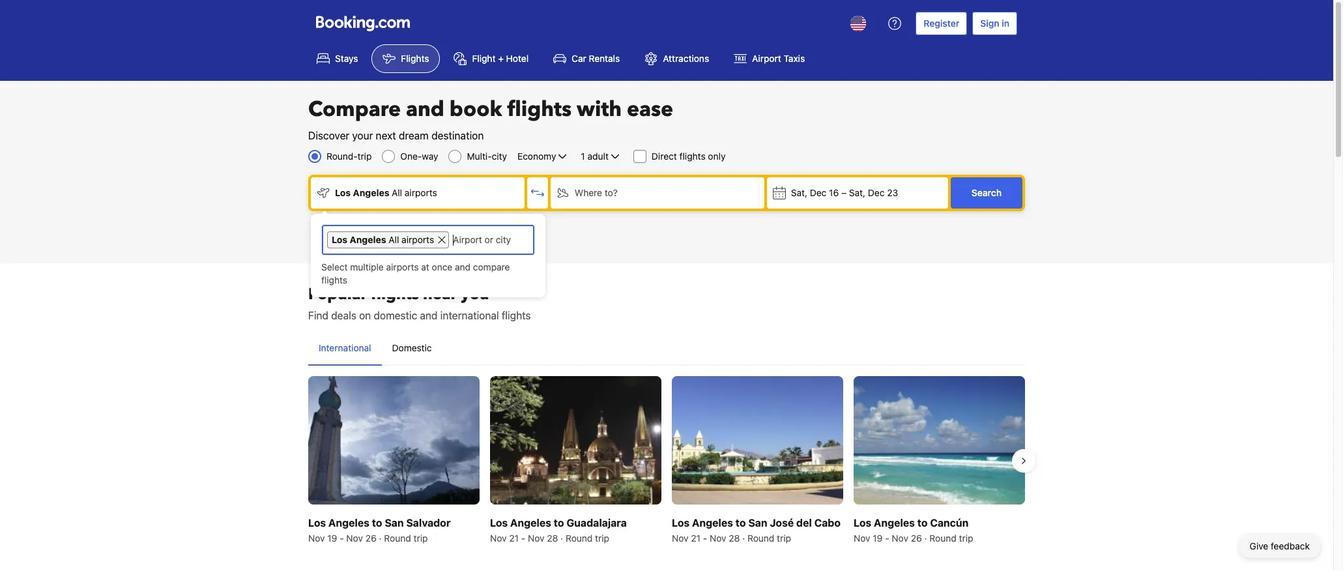 Task type: locate. For each thing, give the bounding box(es) containing it.
to left josé
[[736, 517, 746, 529]]

to left cancún
[[918, 517, 928, 529]]

popular flights near you find deals on domestic and international flights
[[308, 284, 531, 321]]

domestic button
[[382, 331, 442, 365]]

0 vertical spatial los angeles all airports
[[335, 187, 437, 198]]

round inside los angeles to san josé del cabo nov 21 - nov 28 · round trip
[[748, 533, 775, 544]]

21
[[509, 533, 519, 544], [691, 533, 701, 544]]

angeles for nov
[[329, 517, 370, 529]]

1
[[581, 151, 585, 162]]

angeles inside "los angeles to cancún nov 19 - nov 26 · round trip"
[[874, 517, 915, 529]]

los angeles all airports up multiple
[[332, 234, 434, 245]]

19
[[327, 533, 337, 544], [873, 533, 883, 544]]

16
[[829, 187, 839, 198]]

los for 21
[[490, 517, 508, 529]]

san for salvador
[[385, 517, 404, 529]]

all down one-
[[392, 187, 402, 198]]

0 horizontal spatial 28
[[547, 533, 558, 544]]

0 horizontal spatial dec
[[810, 187, 827, 198]]

all
[[392, 187, 402, 198], [389, 234, 399, 245]]

los angeles to cancún image
[[854, 376, 1025, 505]]

2 nov from the left
[[346, 533, 363, 544]]

3 · from the left
[[743, 533, 745, 544]]

angeles inside los angeles to san josé del cabo nov 21 - nov 28 · round trip
[[692, 517, 733, 529]]

to
[[372, 517, 382, 529], [554, 517, 564, 529], [736, 517, 746, 529], [918, 517, 928, 529]]

angeles inside 'los angeles to san salvador nov 19 - nov 26 · round trip'
[[329, 517, 370, 529]]

1 26 from the left
[[366, 533, 377, 544]]

flights
[[507, 95, 572, 124], [680, 151, 706, 162], [321, 274, 347, 286], [371, 284, 419, 305], [502, 310, 531, 321]]

trip down cancún
[[959, 533, 973, 544]]

san left josé
[[749, 517, 768, 529]]

los inside los angeles to san josé del cabo nov 21 - nov 28 · round trip
[[672, 517, 690, 529]]

airports inside select multiple airports at once and compare flights
[[386, 261, 419, 272]]

los angeles to san josé del cabo image
[[672, 376, 843, 505]]

airports
[[405, 187, 437, 198], [402, 234, 434, 245], [386, 261, 419, 272]]

cancún
[[930, 517, 969, 529]]

1 21 from the left
[[509, 533, 519, 544]]

sat, left 16
[[791, 187, 808, 198]]

tab list
[[308, 331, 1025, 366]]

28
[[547, 533, 558, 544], [729, 533, 740, 544]]

to inside "los angeles to cancún nov 19 - nov 26 · round trip"
[[918, 517, 928, 529]]

where
[[575, 187, 602, 198]]

los angeles to san salvador nov 19 - nov 26 · round trip
[[308, 517, 451, 544]]

2 - from the left
[[521, 533, 526, 544]]

0 horizontal spatial sat,
[[791, 187, 808, 198]]

rentals
[[589, 53, 620, 64]]

-
[[340, 533, 344, 544], [521, 533, 526, 544], [703, 533, 707, 544], [885, 533, 890, 544]]

in
[[1002, 18, 1010, 29]]

to left guadalajara
[[554, 517, 564, 529]]

0 vertical spatial and
[[406, 95, 444, 124]]

los angeles to cancún nov 19 - nov 26 · round trip
[[854, 517, 973, 544]]

sign in link
[[973, 12, 1018, 35]]

los inside los angeles to guadalajara nov 21 - nov 28 · round trip
[[490, 517, 508, 529]]

3 round from the left
[[748, 533, 775, 544]]

domestic
[[392, 342, 432, 353]]

1 san from the left
[[385, 517, 404, 529]]

- inside los angeles to guadalajara nov 21 - nov 28 · round trip
[[521, 533, 526, 544]]

tab list containing international
[[308, 331, 1025, 366]]

4 · from the left
[[925, 533, 927, 544]]

· inside "los angeles to cancún nov 19 - nov 26 · round trip"
[[925, 533, 927, 544]]

1 horizontal spatial sat,
[[849, 187, 866, 198]]

san
[[385, 517, 404, 529], [749, 517, 768, 529]]

Airport or city text field
[[452, 231, 529, 248]]

1 vertical spatial and
[[455, 261, 471, 272]]

san inside los angeles to san josé del cabo nov 21 - nov 28 · round trip
[[749, 517, 768, 529]]

round down josé
[[748, 533, 775, 544]]

los inside "los angeles to cancún nov 19 - nov 26 · round trip"
[[854, 517, 872, 529]]

flight + hotel link
[[443, 44, 540, 73]]

and
[[406, 95, 444, 124], [455, 261, 471, 272], [420, 310, 438, 321]]

only
[[708, 151, 726, 162]]

1 · from the left
[[379, 533, 382, 544]]

trip down guadalajara
[[595, 533, 609, 544]]

2 · from the left
[[561, 533, 563, 544]]

flights up the economy
[[507, 95, 572, 124]]

los
[[335, 187, 351, 198], [332, 234, 348, 245], [308, 517, 326, 529], [490, 517, 508, 529], [672, 517, 690, 529], [854, 517, 872, 529]]

next
[[376, 130, 396, 141]]

4 round from the left
[[930, 533, 957, 544]]

to for 19
[[918, 517, 928, 529]]

to left salvador
[[372, 517, 382, 529]]

19 inside 'los angeles to san salvador nov 19 - nov 26 · round trip'
[[327, 533, 337, 544]]

airports down one-way
[[405, 187, 437, 198]]

2 19 from the left
[[873, 533, 883, 544]]

one-way
[[401, 151, 438, 162]]

san left salvador
[[385, 517, 404, 529]]

1 - from the left
[[340, 533, 344, 544]]

and right 'once'
[[455, 261, 471, 272]]

region
[[298, 371, 1036, 550]]

2 vertical spatial airports
[[386, 261, 419, 272]]

1 vertical spatial los angeles all airports
[[332, 234, 434, 245]]

round inside "los angeles to cancún nov 19 - nov 26 · round trip"
[[930, 533, 957, 544]]

4 - from the left
[[885, 533, 890, 544]]

round inside 'los angeles to san salvador nov 19 - nov 26 · round trip'
[[384, 533, 411, 544]]

los angeles to san salvador image
[[308, 376, 480, 505]]

to inside los angeles to guadalajara nov 21 - nov 28 · round trip
[[554, 517, 564, 529]]

1 28 from the left
[[547, 533, 558, 544]]

28 inside los angeles to guadalajara nov 21 - nov 28 · round trip
[[547, 533, 558, 544]]

and down near
[[420, 310, 438, 321]]

sat, dec 16 – sat, dec 23
[[791, 187, 898, 198]]

3 to from the left
[[736, 517, 746, 529]]

1 horizontal spatial 26
[[911, 533, 922, 544]]

2 round from the left
[[566, 533, 593, 544]]

to inside 'los angeles to san salvador nov 19 - nov 26 · round trip'
[[372, 517, 382, 529]]

los angeles all airports
[[335, 187, 437, 198], [332, 234, 434, 245]]

flight + hotel
[[472, 53, 529, 64]]

2 28 from the left
[[729, 533, 740, 544]]

1 horizontal spatial 21
[[691, 533, 701, 544]]

adult
[[588, 151, 609, 162]]

once
[[432, 261, 453, 272]]

sat, right –
[[849, 187, 866, 198]]

dec left 16
[[810, 187, 827, 198]]

airports up 'at'
[[402, 234, 434, 245]]

nov
[[308, 533, 325, 544], [346, 533, 363, 544], [490, 533, 507, 544], [528, 533, 545, 544], [672, 533, 689, 544], [710, 533, 727, 544], [854, 533, 871, 544], [892, 533, 909, 544]]

all up select multiple airports at once and compare flights
[[389, 234, 399, 245]]

airports left 'at'
[[386, 261, 419, 272]]

multiple
[[350, 261, 384, 272]]

2 vertical spatial and
[[420, 310, 438, 321]]

dec left 23 at the right
[[868, 187, 885, 198]]

attractions
[[663, 53, 709, 64]]

2 26 from the left
[[911, 533, 922, 544]]

2 21 from the left
[[691, 533, 701, 544]]

los inside 'los angeles to san salvador nov 19 - nov 26 · round trip'
[[308, 517, 326, 529]]

23
[[887, 187, 898, 198]]

1 19 from the left
[[327, 533, 337, 544]]

flights down 'select'
[[321, 274, 347, 286]]

dream
[[399, 130, 429, 141]]

and inside popular flights near you find deals on domestic and international flights
[[420, 310, 438, 321]]

3 - from the left
[[703, 533, 707, 544]]

1 vertical spatial all
[[389, 234, 399, 245]]

0 horizontal spatial 26
[[366, 533, 377, 544]]

one-
[[401, 151, 422, 162]]

san inside 'los angeles to san salvador nov 19 - nov 26 · round trip'
[[385, 517, 404, 529]]

2 san from the left
[[749, 517, 768, 529]]

round down salvador
[[384, 533, 411, 544]]

round down guadalajara
[[566, 533, 593, 544]]

trip down josé
[[777, 533, 791, 544]]

to inside los angeles to san josé del cabo nov 21 - nov 28 · round trip
[[736, 517, 746, 529]]

2 to from the left
[[554, 517, 564, 529]]

taxis
[[784, 53, 805, 64]]

·
[[379, 533, 382, 544], [561, 533, 563, 544], [743, 533, 745, 544], [925, 533, 927, 544]]

26
[[366, 533, 377, 544], [911, 533, 922, 544]]

los for nov
[[308, 517, 326, 529]]

los for 19
[[854, 517, 872, 529]]

your
[[352, 130, 373, 141]]

angeles inside los angeles to guadalajara nov 21 - nov 28 · round trip
[[510, 517, 551, 529]]

airport taxis
[[752, 53, 805, 64]]

4 nov from the left
[[528, 533, 545, 544]]

1 round from the left
[[384, 533, 411, 544]]

to for del
[[736, 517, 746, 529]]

and inside compare and book flights with ease discover your next dream destination
[[406, 95, 444, 124]]

- inside 'los angeles to san salvador nov 19 - nov 26 · round trip'
[[340, 533, 344, 544]]

to for 21
[[554, 517, 564, 529]]

1 horizontal spatial 19
[[873, 533, 883, 544]]

+
[[498, 53, 504, 64]]

2 sat, from the left
[[849, 187, 866, 198]]

where to? button
[[551, 177, 764, 209]]

4 to from the left
[[918, 517, 928, 529]]

sat,
[[791, 187, 808, 198], [849, 187, 866, 198]]

trip inside "los angeles to cancún nov 19 - nov 26 · round trip"
[[959, 533, 973, 544]]

1 to from the left
[[372, 517, 382, 529]]

1 adult button
[[580, 149, 623, 164]]

0 horizontal spatial 21
[[509, 533, 519, 544]]

los angeles all airports down one-
[[335, 187, 437, 198]]

and up dream
[[406, 95, 444, 124]]

round down cancún
[[930, 533, 957, 544]]

1 horizontal spatial san
[[749, 517, 768, 529]]

popular
[[308, 284, 367, 305]]

salvador
[[406, 517, 451, 529]]

trip down salvador
[[414, 533, 428, 544]]

0 horizontal spatial san
[[385, 517, 404, 529]]

28 inside los angeles to san josé del cabo nov 21 - nov 28 · round trip
[[729, 533, 740, 544]]

1 horizontal spatial 28
[[729, 533, 740, 544]]

angeles
[[353, 187, 389, 198], [350, 234, 386, 245], [329, 517, 370, 529], [510, 517, 551, 529], [692, 517, 733, 529], [874, 517, 915, 529]]

sign in
[[981, 18, 1010, 29]]

discover
[[308, 130, 349, 141]]

direct flights only
[[652, 151, 726, 162]]

booking.com logo image
[[316, 15, 410, 31], [316, 15, 410, 31]]

1 horizontal spatial dec
[[868, 187, 885, 198]]

round
[[384, 533, 411, 544], [566, 533, 593, 544], [748, 533, 775, 544], [930, 533, 957, 544]]

flight
[[472, 53, 496, 64]]

0 horizontal spatial 19
[[327, 533, 337, 544]]

dec
[[810, 187, 827, 198], [868, 187, 885, 198]]

international
[[319, 342, 371, 353]]

flights inside select multiple airports at once and compare flights
[[321, 274, 347, 286]]



Task type: describe. For each thing, give the bounding box(es) containing it.
to?
[[605, 187, 618, 198]]

· inside 'los angeles to san salvador nov 19 - nov 26 · round trip'
[[379, 533, 382, 544]]

8 nov from the left
[[892, 533, 909, 544]]

attractions link
[[634, 44, 720, 73]]

1 nov from the left
[[308, 533, 325, 544]]

where to?
[[575, 187, 618, 198]]

6 nov from the left
[[710, 533, 727, 544]]

· inside los angeles to guadalajara nov 21 - nov 28 · round trip
[[561, 533, 563, 544]]

los angeles to guadalajara nov 21 - nov 28 · round trip
[[490, 517, 627, 544]]

feedback
[[1271, 540, 1310, 551]]

select multiple airports at once and compare flights
[[321, 261, 510, 286]]

you
[[461, 284, 489, 305]]

21 inside los angeles to guadalajara nov 21 - nov 28 · round trip
[[509, 533, 519, 544]]

give feedback button
[[1240, 535, 1321, 558]]

los for del
[[672, 517, 690, 529]]

1 adult
[[581, 151, 609, 162]]

flights link
[[372, 44, 440, 73]]

1 dec from the left
[[810, 187, 827, 198]]

international button
[[308, 331, 382, 365]]

19 inside "los angeles to cancún nov 19 - nov 26 · round trip"
[[873, 533, 883, 544]]

search button
[[951, 177, 1023, 209]]

to for nov
[[372, 517, 382, 529]]

los angeles to guadalajara image
[[490, 376, 662, 505]]

stays
[[335, 53, 358, 64]]

economy
[[518, 151, 556, 162]]

car rentals
[[572, 53, 620, 64]]

round-
[[327, 151, 358, 162]]

josé
[[770, 517, 794, 529]]

compare
[[308, 95, 401, 124]]

flights
[[401, 53, 429, 64]]

multi-
[[467, 151, 492, 162]]

on
[[359, 310, 371, 321]]

international
[[440, 310, 499, 321]]

and inside select multiple airports at once and compare flights
[[455, 261, 471, 272]]

direct
[[652, 151, 677, 162]]

26 inside 'los angeles to san salvador nov 19 - nov 26 · round trip'
[[366, 533, 377, 544]]

–
[[842, 187, 847, 198]]

angeles for del
[[692, 517, 733, 529]]

region containing los angeles to san salvador
[[298, 371, 1036, 550]]

compare and book flights with ease discover your next dream destination
[[308, 95, 673, 141]]

register link
[[916, 12, 968, 35]]

cabo
[[815, 517, 841, 529]]

1 sat, from the left
[[791, 187, 808, 198]]

round-trip
[[327, 151, 372, 162]]

angeles for 21
[[510, 517, 551, 529]]

hotel
[[506, 53, 529, 64]]

ease
[[627, 95, 673, 124]]

car
[[572, 53, 586, 64]]

at
[[421, 261, 429, 272]]

domestic
[[374, 310, 417, 321]]

0 vertical spatial airports
[[405, 187, 437, 198]]

book
[[450, 95, 502, 124]]

los angeles to san josé del cabo nov 21 - nov 28 · round trip
[[672, 517, 841, 544]]

26 inside "los angeles to cancún nov 19 - nov 26 · round trip"
[[911, 533, 922, 544]]

airport
[[752, 53, 781, 64]]

trip inside los angeles to guadalajara nov 21 - nov 28 · round trip
[[595, 533, 609, 544]]

0 vertical spatial all
[[392, 187, 402, 198]]

sign
[[981, 18, 1000, 29]]

give
[[1250, 540, 1269, 551]]

trip inside 'los angeles to san salvador nov 19 - nov 26 · round trip'
[[414, 533, 428, 544]]

trip inside los angeles to san josé del cabo nov 21 - nov 28 · round trip
[[777, 533, 791, 544]]

flights left only
[[680, 151, 706, 162]]

1 vertical spatial airports
[[402, 234, 434, 245]]

compare
[[473, 261, 510, 272]]

select
[[321, 261, 348, 272]]

2 dec from the left
[[868, 187, 885, 198]]

angeles for 19
[[874, 517, 915, 529]]

- inside "los angeles to cancún nov 19 - nov 26 · round trip"
[[885, 533, 890, 544]]

deals
[[331, 310, 356, 321]]

car rentals link
[[542, 44, 631, 73]]

5 nov from the left
[[672, 533, 689, 544]]

airport taxis link
[[723, 44, 816, 73]]

del
[[797, 517, 812, 529]]

flights right international
[[502, 310, 531, 321]]

- inside los angeles to san josé del cabo nov 21 - nov 28 · round trip
[[703, 533, 707, 544]]

find
[[308, 310, 329, 321]]

sat, dec 16 – sat, dec 23 button
[[767, 177, 948, 209]]

give feedback
[[1250, 540, 1310, 551]]

search
[[972, 187, 1002, 198]]

7 nov from the left
[[854, 533, 871, 544]]

flights inside compare and book flights with ease discover your next dream destination
[[507, 95, 572, 124]]

city
[[492, 151, 507, 162]]

flights up domestic
[[371, 284, 419, 305]]

trip down your
[[358, 151, 372, 162]]

multi-city
[[467, 151, 507, 162]]

round inside los angeles to guadalajara nov 21 - nov 28 · round trip
[[566, 533, 593, 544]]

21 inside los angeles to san josé del cabo nov 21 - nov 28 · round trip
[[691, 533, 701, 544]]

guadalajara
[[567, 517, 627, 529]]

register
[[924, 18, 960, 29]]

way
[[422, 151, 438, 162]]

near
[[423, 284, 457, 305]]

with
[[577, 95, 622, 124]]

· inside los angeles to san josé del cabo nov 21 - nov 28 · round trip
[[743, 533, 745, 544]]

destination
[[432, 130, 484, 141]]

stays link
[[306, 44, 369, 73]]

3 nov from the left
[[490, 533, 507, 544]]

san for josé
[[749, 517, 768, 529]]



Task type: vqa. For each thing, say whether or not it's contained in the screenshot.
Term
no



